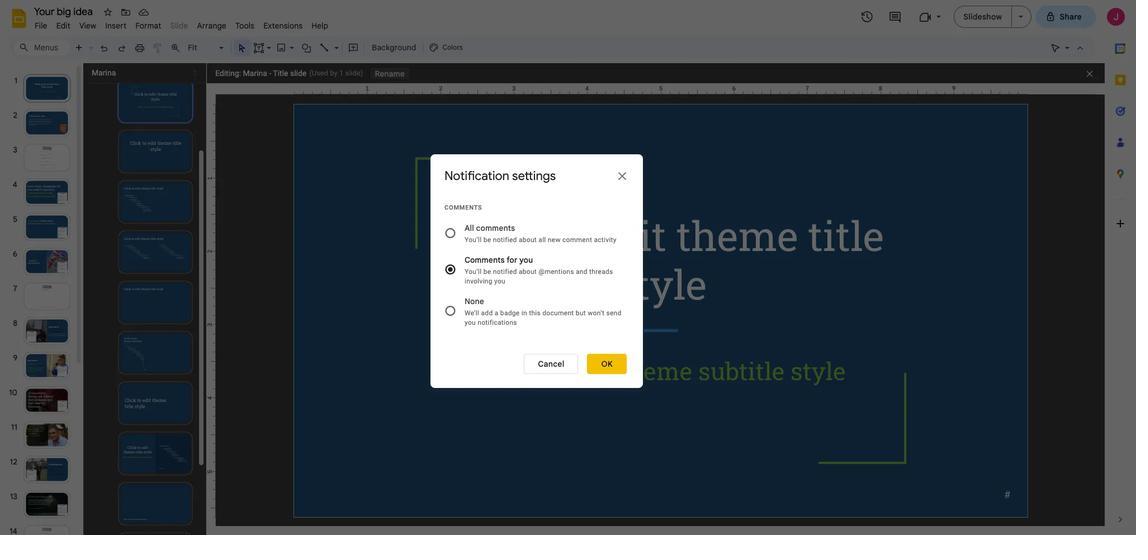 Task type: describe. For each thing, give the bounding box(es) containing it.
this
[[529, 309, 541, 317]]

notifications
[[478, 319, 517, 327]]

comments
[[476, 223, 515, 233]]

marina
[[243, 69, 267, 78]]

none
[[465, 296, 484, 306]]

about inside comments for you you'll be notified about @mentions and threads involving you
[[519, 268, 537, 276]]

colors
[[443, 43, 463, 51]]

-
[[269, 69, 271, 78]]

none we'll add a badge in this document but won't send you notifications
[[465, 296, 622, 327]]

editing: marina - title slide (used by 1 slide)
[[215, 69, 363, 78]]

editing:
[[215, 69, 241, 78]]

be inside all comments you'll be notified about all new comment activity
[[484, 236, 491, 244]]

comments option group
[[445, 221, 629, 327]]

document
[[543, 309, 574, 317]]

(used
[[309, 69, 328, 77]]

tab list inside menu bar banner
[[1105, 33, 1136, 504]]

notification settings application
[[0, 0, 1136, 535]]

notified inside all comments you'll be notified about all new comment activity
[[493, 236, 517, 244]]

rename button
[[370, 67, 410, 80]]

all comments you'll be notified about all new comment activity
[[465, 223, 617, 244]]

notification settings dialog
[[431, 154, 643, 388]]

2 horizontal spatial you
[[520, 255, 533, 265]]

share. private to only me. image
[[1046, 11, 1056, 22]]

notification settings
[[445, 168, 556, 183]]

won't
[[588, 309, 605, 317]]

close image
[[616, 169, 629, 183]]

notified inside comments for you you'll be notified about @mentions and threads involving you
[[493, 268, 517, 276]]

a
[[495, 309, 499, 317]]

slide)
[[345, 69, 363, 77]]

slide
[[290, 69, 307, 78]]

background
[[372, 43, 416, 53]]

none radio inside notification settings dialog
[[445, 221, 629, 244]]

activity
[[594, 236, 617, 244]]

background button
[[367, 39, 421, 56]]

threads
[[590, 268, 613, 276]]

colors button
[[426, 39, 466, 56]]

you for comments for you
[[494, 277, 506, 285]]

you'll inside all comments you'll be notified about all new comment activity
[[465, 236, 482, 244]]

by
[[330, 69, 338, 77]]

add
[[481, 309, 493, 317]]

but
[[576, 309, 586, 317]]

badge
[[500, 309, 520, 317]]

cancel button
[[524, 354, 579, 374]]

Star checkbox
[[100, 4, 116, 20]]

and
[[576, 268, 588, 276]]

comments for comments
[[445, 204, 482, 211]]

for
[[507, 255, 518, 265]]

Menus field
[[14, 40, 70, 55]]



Task type: vqa. For each thing, say whether or not it's contained in the screenshot.
options
no



Task type: locate. For each thing, give the bounding box(es) containing it.
2 be from the top
[[484, 268, 491, 276]]

Rename text field
[[30, 4, 99, 18]]

1 horizontal spatial you
[[494, 277, 506, 285]]

ok button
[[587, 354, 627, 374]]

notification settings heading
[[445, 168, 556, 183]]

menu bar banner
[[0, 0, 1136, 535]]

notified down for
[[493, 268, 517, 276]]

about left '@mentions'
[[519, 268, 537, 276]]

@mentions
[[539, 268, 574, 276]]

about
[[519, 236, 537, 244], [519, 268, 537, 276]]

you'll
[[465, 236, 482, 244], [465, 268, 482, 276]]

1 vertical spatial about
[[519, 268, 537, 276]]

tab list
[[1105, 33, 1136, 504]]

in
[[522, 309, 527, 317]]

2 about from the top
[[519, 268, 537, 276]]

send
[[606, 309, 622, 317]]

1 vertical spatial comments
[[465, 255, 505, 265]]

be inside comments for you you'll be notified about @mentions and threads involving you
[[484, 268, 491, 276]]

be up the involving
[[484, 268, 491, 276]]

menu bar inside menu bar banner
[[30, 15, 333, 33]]

comments up all
[[445, 204, 482, 211]]

1 you'll from the top
[[465, 236, 482, 244]]

0 vertical spatial be
[[484, 236, 491, 244]]

0 vertical spatial you
[[520, 255, 533, 265]]

you'll inside comments for you you'll be notified about @mentions and threads involving you
[[465, 268, 482, 276]]

be down the comments
[[484, 236, 491, 244]]

0 horizontal spatial you
[[465, 319, 476, 327]]

1
[[339, 69, 344, 77]]

notified down the comments
[[493, 236, 517, 244]]

none radio containing all comments
[[445, 221, 629, 244]]

main toolbar
[[40, 0, 466, 494]]

settings
[[512, 168, 556, 183]]

mode and view toolbar
[[1047, 36, 1089, 59]]

you inside the none we'll add a badge in this document but won't send you notifications
[[465, 319, 476, 327]]

2 you'll from the top
[[465, 268, 482, 276]]

1 about from the top
[[519, 236, 537, 244]]

you
[[520, 255, 533, 265], [494, 277, 506, 285], [465, 319, 476, 327]]

we'll
[[465, 309, 479, 317]]

notification
[[445, 168, 509, 183]]

2 notified from the top
[[493, 268, 517, 276]]

notified
[[493, 236, 517, 244], [493, 268, 517, 276]]

you for none
[[465, 319, 476, 327]]

about left 'all'
[[519, 236, 537, 244]]

2 vertical spatial you
[[465, 319, 476, 327]]

comments
[[445, 204, 482, 211], [465, 255, 505, 265]]

1 notified from the top
[[493, 236, 517, 244]]

all
[[465, 223, 474, 233]]

you right the involving
[[494, 277, 506, 285]]

menu bar
[[30, 15, 333, 33]]

comments up the involving
[[465, 255, 505, 265]]

involving
[[465, 277, 493, 285]]

all
[[539, 236, 546, 244]]

cancel
[[538, 359, 565, 369]]

rename
[[375, 69, 405, 79]]

1 vertical spatial you
[[494, 277, 506, 285]]

None radio
[[445, 221, 629, 244]]

comments for comments for you you'll be notified about @mentions and threads involving you
[[465, 255, 505, 265]]

you'll up the involving
[[465, 268, 482, 276]]

comments for you you'll be notified about @mentions and threads involving you
[[465, 255, 613, 285]]

None radio
[[445, 253, 629, 286], [445, 295, 629, 327], [445, 253, 629, 286], [445, 295, 629, 327]]

1 vertical spatial notified
[[493, 268, 517, 276]]

0 vertical spatial about
[[519, 236, 537, 244]]

1 be from the top
[[484, 236, 491, 244]]

ok
[[601, 359, 613, 369]]

be
[[484, 236, 491, 244], [484, 268, 491, 276]]

0 vertical spatial comments
[[445, 204, 482, 211]]

1 vertical spatial you'll
[[465, 268, 482, 276]]

1 vertical spatial be
[[484, 268, 491, 276]]

0 vertical spatial you'll
[[465, 236, 482, 244]]

0 vertical spatial notified
[[493, 236, 517, 244]]

you'll down all
[[465, 236, 482, 244]]

comment
[[563, 236, 592, 244]]

title
[[273, 69, 288, 78]]

you right for
[[520, 255, 533, 265]]

new
[[548, 236, 561, 244]]

about inside all comments you'll be notified about all new comment activity
[[519, 236, 537, 244]]

comments inside comments for you you'll be notified about @mentions and threads involving you
[[465, 255, 505, 265]]

you down we'll
[[465, 319, 476, 327]]



